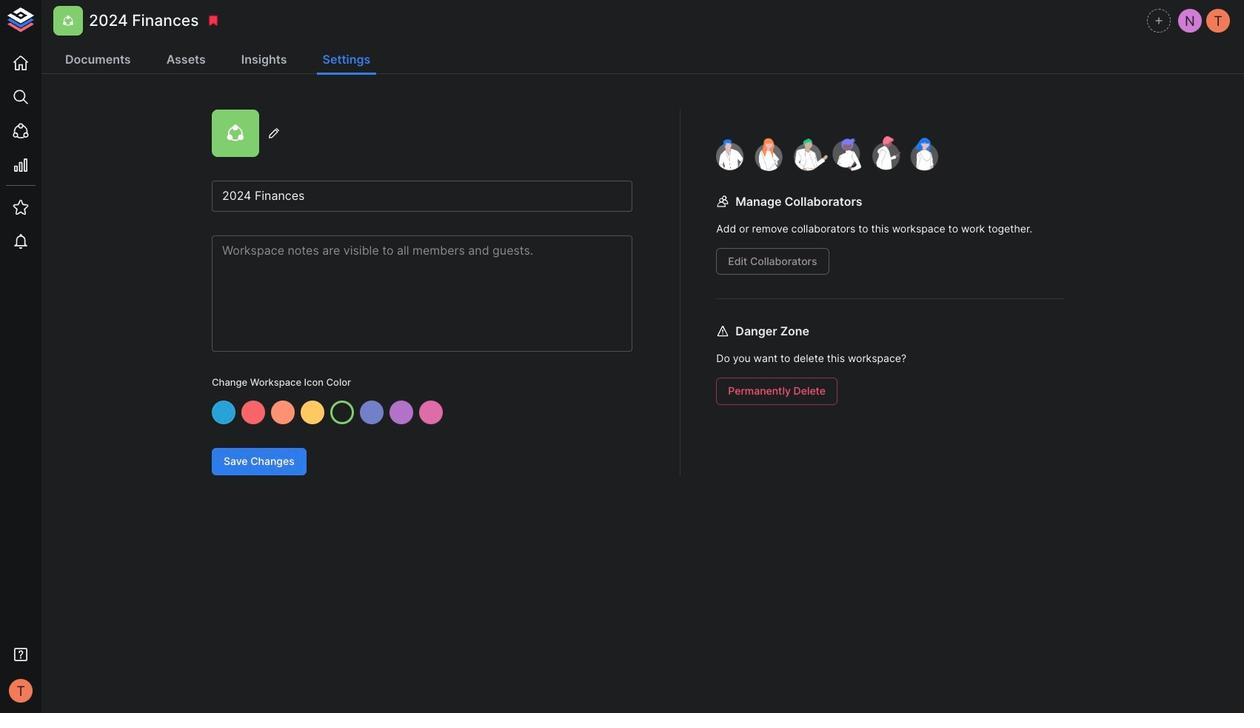Task type: locate. For each thing, give the bounding box(es) containing it.
Workspace Name text field
[[212, 181, 632, 212]]

remove bookmark image
[[207, 14, 220, 27]]



Task type: vqa. For each thing, say whether or not it's contained in the screenshot.
workspace notes are visible to all members and guests. text field
yes



Task type: describe. For each thing, give the bounding box(es) containing it.
Workspace notes are visible to all members and guests. text field
[[212, 235, 632, 352]]



